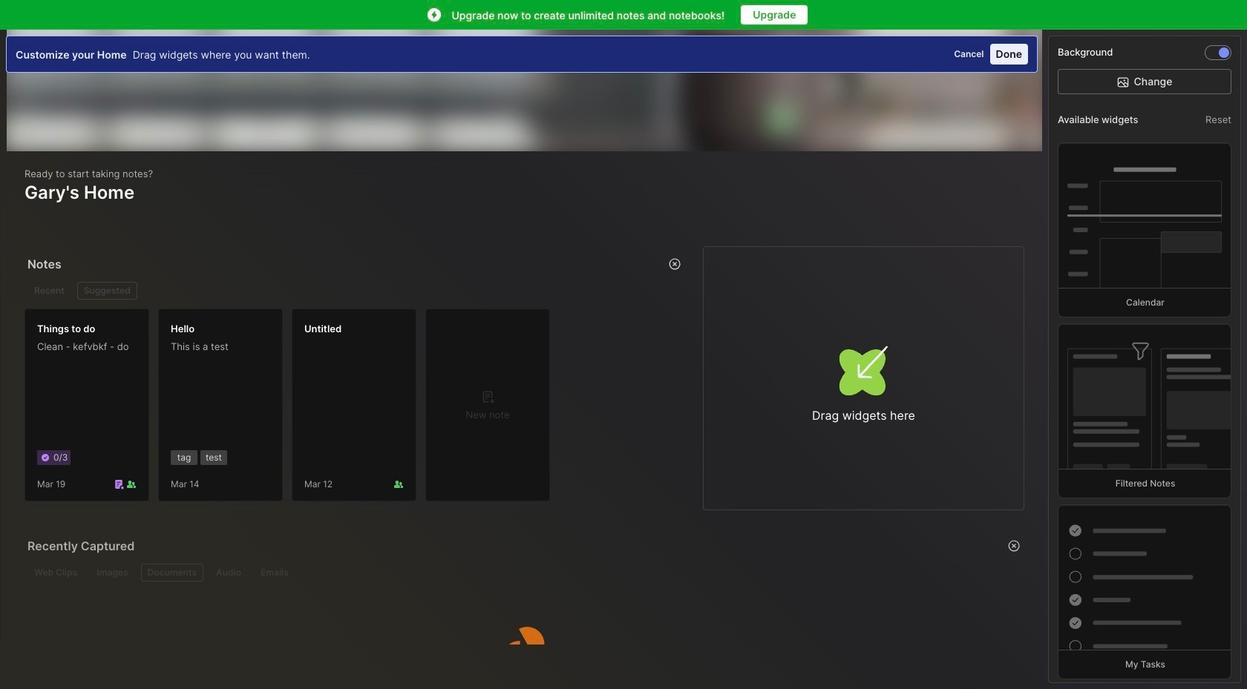 Task type: describe. For each thing, give the bounding box(es) containing it.
background image
[[1219, 48, 1229, 58]]



Task type: vqa. For each thing, say whether or not it's contained in the screenshot.
Share button
no



